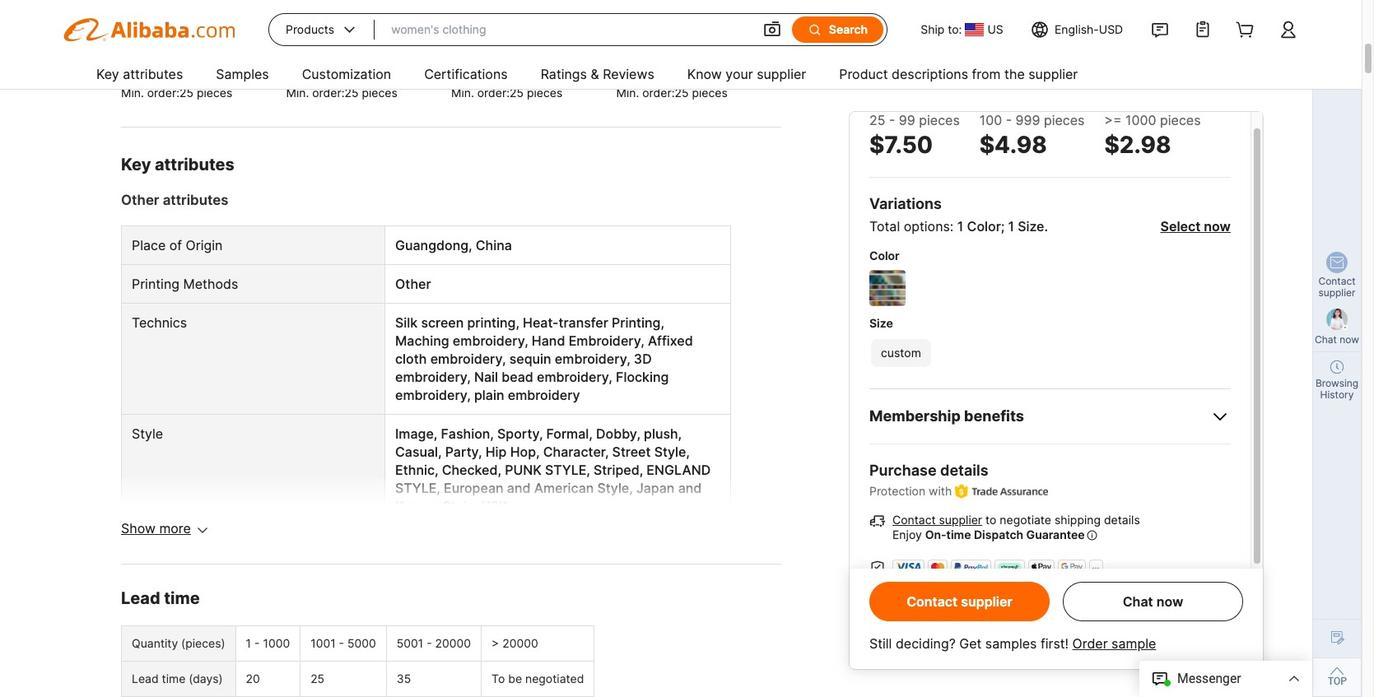 Task type: vqa. For each thing, say whether or not it's contained in the screenshot.
Enjoy
yes



Task type: describe. For each thing, give the bounding box(es) containing it.
supplier inside the product descriptions from the supplier "link"
[[1029, 66, 1078, 82]]

affixed
[[648, 333, 693, 349]]

35
[[397, 672, 411, 686]]

pieces inside the $1.50 - $7.30 min. order : 25 pieces
[[857, 86, 893, 100]]

checked,
[[442, 462, 501, 479]]

$1.90 - $4.00 min. order : 25 pieces
[[616, 65, 728, 100]]

silk
[[395, 315, 418, 331]]

enjoy on-time dispatch guarantee
[[893, 528, 1085, 542]]

place of origin
[[132, 237, 223, 254]]

lead for lead time
[[121, 589, 160, 609]]

chat inside button
[[1123, 594, 1153, 610]]

english-
[[1055, 22, 1099, 36]]

0 vertical spatial time
[[947, 528, 971, 542]]

pieces inside 100 - 999 pieces $4.98
[[1044, 112, 1085, 128]]

punk
[[505, 462, 542, 479]]

ratings & reviews link
[[541, 59, 654, 92]]

$5.90
[[502, 65, 540, 82]]

eligible
[[892, 619, 930, 633]]

1 horizontal spatial 1
[[957, 218, 964, 235]]

browsing
[[1316, 377, 1359, 389]]

place
[[132, 237, 166, 254]]

the
[[1004, 66, 1025, 82]]


[[341, 21, 358, 38]]

100
[[980, 112, 1002, 128]]

products 
[[286, 21, 358, 38]]

printing
[[132, 276, 179, 293]]

0 vertical spatial contact
[[1319, 275, 1356, 287]]

min. for $1.50 - $7.30
[[781, 86, 804, 100]]


[[762, 20, 782, 40]]

0 vertical spatial key
[[96, 66, 119, 82]]

total options: 1 color ; 1 size .
[[869, 218, 1048, 235]]

browsing history
[[1316, 377, 1359, 401]]

printing,
[[467, 315, 519, 331]]

1 - 1000
[[246, 637, 290, 651]]

know your supplier
[[687, 66, 806, 82]]

lead for lead time (days)
[[132, 672, 159, 686]]

hop,
[[510, 444, 540, 461]]

min. for $1.30 - $7.30
[[286, 86, 309, 100]]

image, fashion, sporty, formal, dobby, plush, casual, party, hip hop, character, street style, ethnic, checked, punk style, striped, england style, european and american style, japan and korean style, y2k
[[395, 426, 711, 515]]

samples
[[985, 636, 1037, 652]]

image,
[[395, 426, 437, 442]]

select
[[1161, 218, 1201, 235]]

time for lead time (days)
[[162, 672, 185, 686]]

2 vertical spatial attributes
[[163, 192, 228, 209]]

30
[[1033, 619, 1047, 633]]

know your supplier link
[[687, 59, 806, 92]]

5000
[[347, 637, 376, 651]]

certifications link
[[424, 59, 508, 92]]

arrow down image
[[198, 523, 207, 538]]

0 horizontal spatial size
[[869, 316, 893, 330]]

order for $1.90
[[642, 86, 672, 100]]

certifications
[[424, 66, 508, 82]]

flocking
[[616, 369, 669, 386]]

details inside view details
[[892, 637, 928, 651]]

: for $1.50
[[837, 86, 840, 100]]

product descriptions from the supplier
[[839, 66, 1078, 82]]

methods
[[183, 276, 238, 293]]

lead time
[[121, 589, 200, 609]]

;
[[1001, 218, 1005, 235]]

min. for $2.50 - $5.90
[[451, 86, 474, 100]]

embroidery, down printing,
[[453, 333, 528, 349]]

printing,
[[612, 315, 664, 331]]

$1.32 - $6.25 min. order : 25 pieces
[[121, 65, 232, 100]]

$1.90
[[616, 65, 652, 82]]

$1.30 - $7.30 min. order : 25 pieces
[[286, 65, 397, 100]]

0 vertical spatial view
[[1104, 585, 1131, 599]]

england
[[647, 462, 711, 479]]

heat-
[[523, 315, 559, 331]]

0 horizontal spatial style,
[[395, 480, 440, 497]]

enjoy for enjoy on-time dispatch guarantee
[[893, 528, 922, 542]]

2 vertical spatial style,
[[443, 498, 478, 515]]

other for other attributes
[[121, 192, 159, 209]]

embroidery,
[[569, 333, 644, 349]]

1 horizontal spatial chat now
[[1315, 333, 1359, 346]]

embroidery, up embroidery
[[537, 369, 612, 386]]

printing methods
[[132, 276, 238, 293]]

order
[[1072, 636, 1108, 652]]

$7.30 for $1.30 - $7.30
[[334, 65, 371, 82]]

total
[[869, 218, 900, 235]]

1 horizontal spatial color
[[967, 218, 1001, 235]]

25 down 1001
[[311, 672, 325, 686]]

1 horizontal spatial style,
[[545, 462, 590, 479]]

1 vertical spatial of
[[1080, 619, 1091, 633]]

1 vertical spatial style,
[[597, 480, 633, 497]]

25 for $1.90 - $4.00
[[675, 86, 689, 100]]

from
[[972, 66, 1001, 82]]

ratings & reviews
[[541, 66, 654, 82]]

embroidery, up image,
[[395, 387, 471, 404]]

more
[[159, 521, 191, 537]]

: for $1.90
[[672, 86, 675, 100]]

>= 1000 pieces $2.98
[[1105, 112, 1201, 159]]

999
[[1016, 112, 1040, 128]]

0 vertical spatial style,
[[654, 444, 690, 461]]

korean
[[395, 498, 439, 515]]

$1.30
[[286, 65, 322, 82]]

protection
[[869, 484, 926, 498]]

street
[[612, 444, 651, 461]]

customization
[[302, 66, 391, 82]]

1 vertical spatial color
[[869, 249, 900, 263]]

pattern
[[132, 537, 177, 554]]

- for $1.50 - $7.30 min. order : 25 pieces
[[820, 65, 827, 82]]

: for $2.50
[[506, 86, 510, 100]]

20
[[246, 672, 260, 686]]

0 horizontal spatial 1
[[246, 637, 251, 651]]

striped,
[[594, 462, 643, 479]]

embroidery, down embroidery,
[[555, 351, 630, 368]]

within
[[997, 619, 1030, 633]]

chat now button
[[1063, 582, 1243, 622]]

protection with
[[869, 484, 952, 498]]

pieces inside $1.32 - $6.25 min. order : 25 pieces
[[197, 86, 232, 100]]

$7.50
[[869, 131, 933, 159]]

quantity
[[132, 637, 178, 651]]

negotiated
[[525, 672, 584, 686]]

fashion,
[[441, 426, 494, 442]]

- for $1.32 - $6.25 min. order : 25 pieces
[[159, 65, 165, 82]]

1 vertical spatial attributes
[[155, 155, 234, 175]]

dispatch
[[974, 528, 1024, 542]]

(pieces)
[[181, 637, 225, 651]]

now inside button
[[1157, 594, 1183, 610]]

plain
[[474, 387, 504, 404]]

style
[[132, 426, 163, 442]]

: for $1.32
[[176, 86, 179, 100]]

- for $1.90 - $4.00 min. order : 25 pieces
[[655, 65, 662, 82]]

samples link
[[216, 59, 269, 92]]

european
[[444, 480, 504, 497]]

2 20000 from the left
[[502, 637, 538, 651]]

1001 - 5000
[[311, 637, 376, 651]]

.
[[1044, 218, 1048, 235]]

2 horizontal spatial now
[[1340, 333, 1359, 346]]

order for $1.30
[[312, 86, 341, 100]]

deciding?
[[896, 636, 956, 652]]

5001
[[397, 637, 423, 651]]

prompt image
[[1087, 528, 1097, 544]]

shipping
[[1055, 513, 1101, 527]]



Task type: locate. For each thing, give the bounding box(es) containing it.
1 vertical spatial key attributes
[[121, 155, 234, 175]]

supplier
[[757, 66, 806, 82], [1029, 66, 1078, 82], [1319, 287, 1356, 299], [939, 513, 982, 527], [961, 594, 1013, 610]]

order inside $1.30 - $7.30 min. order : 25 pieces
[[312, 86, 341, 100]]

2 vertical spatial contact
[[907, 594, 958, 610]]

- right the 100
[[1006, 112, 1012, 128]]

0 vertical spatial attributes
[[123, 66, 183, 82]]

1 horizontal spatial chat
[[1315, 333, 1337, 346]]

time
[[947, 528, 971, 542], [164, 589, 200, 609], [162, 672, 185, 686]]

0 horizontal spatial style,
[[443, 498, 478, 515]]

- right 5001
[[427, 637, 432, 651]]

0 vertical spatial enjoy
[[893, 528, 922, 542]]

and left secure
[[984, 585, 1005, 599]]

order for $1.50
[[807, 86, 837, 100]]

dobby,
[[596, 426, 640, 442]]

and down punk at bottom left
[[507, 480, 531, 497]]

chat now
[[1315, 333, 1359, 346], [1123, 594, 1183, 610]]

to be negotiated
[[492, 672, 584, 686]]

25 down $6.25
[[179, 86, 193, 100]]

- inside the '$1.90 - $4.00 min. order : 25 pieces'
[[655, 65, 662, 82]]

view details
[[892, 619, 1228, 651]]

of up order
[[1080, 619, 1091, 633]]

20000 right >
[[502, 637, 538, 651]]

- right 1001
[[339, 637, 344, 651]]

key
[[96, 66, 119, 82], [121, 155, 151, 175]]

now right select
[[1204, 218, 1231, 235]]

still
[[869, 636, 892, 652]]

view up receiving
[[1104, 585, 1131, 599]]

0 vertical spatial other
[[121, 192, 159, 209]]

pieces inside >= 1000 pieces $2.98
[[1160, 112, 1201, 128]]

products.
[[1147, 619, 1198, 633]]

0 vertical spatial chat now
[[1315, 333, 1359, 346]]

min. down $1.30
[[286, 86, 309, 100]]

25 inside $2.50 - $5.90 min. order : 25 pieces
[[510, 86, 524, 100]]

view right the products.
[[1202, 619, 1228, 633]]

lead up quantity
[[121, 589, 160, 609]]

- inside the $1.50 - $7.30 min. order : 25 pieces
[[820, 65, 827, 82]]

0 horizontal spatial 1000
[[263, 637, 290, 651]]

party,
[[445, 444, 482, 461]]

color right options:
[[967, 218, 1001, 235]]

other up the place in the left of the page
[[121, 192, 159, 209]]

0 vertical spatial size
[[1018, 218, 1044, 235]]

min. down certifications
[[451, 86, 474, 100]]

secure
[[1008, 585, 1045, 599]]

1 horizontal spatial size
[[1018, 218, 1044, 235]]

1 horizontal spatial view
[[1202, 619, 1228, 633]]

- for 100 - 999 pieces $4.98
[[1006, 112, 1012, 128]]

time left (days)
[[162, 672, 185, 686]]

pieces inside $2.50 - $5.90 min. order : 25 pieces
[[527, 86, 563, 100]]

show more link
[[121, 520, 191, 538]]

enjoy
[[893, 528, 922, 542], [893, 585, 922, 599]]

1 enjoy from the top
[[893, 528, 922, 542]]

25 inside 25 - 99 pieces $7.50
[[869, 112, 885, 128]]

0 horizontal spatial color
[[869, 249, 900, 263]]

1 horizontal spatial other
[[395, 276, 431, 293]]

payments
[[1048, 585, 1101, 599]]

style,
[[545, 462, 590, 479], [395, 480, 440, 497]]

casual,
[[395, 444, 442, 461]]

time left dispatch
[[947, 528, 971, 542]]

pattern type
[[132, 537, 212, 554]]

0 vertical spatial of
[[169, 237, 182, 254]]

25 - 99 pieces $7.50
[[869, 112, 960, 159]]

2 enjoy from the top
[[893, 585, 922, 599]]

order down $2.50
[[477, 86, 506, 100]]

$2.50
[[451, 65, 490, 82]]

min. for $1.90 - $4.00
[[616, 86, 639, 100]]

0 horizontal spatial other
[[121, 192, 159, 209]]

bead
[[502, 369, 533, 386]]

ethnic,
[[395, 462, 438, 479]]

details up the products.
[[1134, 585, 1170, 599]]

style, up korean
[[395, 480, 440, 497]]

: down $5.90
[[506, 86, 510, 100]]

1 horizontal spatial 1000
[[1126, 112, 1156, 128]]

:
[[176, 86, 179, 100], [341, 86, 345, 100], [506, 86, 510, 100], [672, 86, 675, 100], [837, 86, 840, 100]]

$7.30 down search
[[830, 65, 866, 82]]

1 order from the left
[[147, 86, 176, 100]]

2 : from the left
[[341, 86, 345, 100]]

0 horizontal spatial key
[[96, 66, 119, 82]]

$7.30 down 
[[334, 65, 371, 82]]

1 vertical spatial enjoy
[[893, 585, 922, 599]]

contact supplier inside button
[[907, 594, 1013, 610]]

1 vertical spatial time
[[164, 589, 200, 609]]

1 right options:
[[957, 218, 964, 235]]

view inside view details
[[1202, 619, 1228, 633]]

character,
[[543, 444, 609, 461]]

pieces down 'customization'
[[362, 86, 397, 100]]

reviews
[[603, 66, 654, 82]]

1 20000 from the left
[[435, 637, 471, 651]]

2 order from the left
[[312, 86, 341, 100]]

100 - 999 pieces $4.98
[[980, 112, 1085, 159]]


[[808, 22, 822, 37]]

: inside $1.32 - $6.25 min. order : 25 pieces
[[176, 86, 179, 100]]

0 horizontal spatial of
[[169, 237, 182, 254]]

5 : from the left
[[837, 86, 840, 100]]

other up silk
[[395, 276, 431, 293]]

1 horizontal spatial style,
[[597, 480, 633, 497]]

show
[[121, 521, 156, 537]]

min. inside $2.50 - $5.90 min. order : 25 pieces
[[451, 86, 474, 100]]

embroidery, down cloth
[[395, 369, 471, 386]]

1000 up the $2.98
[[1126, 112, 1156, 128]]

other
[[121, 192, 159, 209], [395, 276, 431, 293]]

- inside 25 - 99 pieces $7.50
[[889, 112, 895, 128]]

$7.30 inside the $1.50 - $7.30 min. order : 25 pieces
[[830, 65, 866, 82]]

20000 left >
[[435, 637, 471, 651]]

: down $6.25
[[176, 86, 179, 100]]

- right $1.30
[[325, 65, 331, 82]]

ship to:
[[921, 22, 962, 36]]

chat up browsing
[[1315, 333, 1337, 346]]

usd
[[1099, 22, 1123, 36]]

quantity (pieces)
[[132, 637, 225, 651]]

chat now up browsing
[[1315, 333, 1359, 346]]

your
[[726, 66, 753, 82]]

0 horizontal spatial chat
[[1123, 594, 1153, 610]]

2 vertical spatial now
[[1157, 594, 1183, 610]]

order down 'customization'
[[312, 86, 341, 100]]

- inside $1.32 - $6.25 min. order : 25 pieces
[[159, 65, 165, 82]]

: inside the $1.50 - $7.30 min. order : 25 pieces
[[837, 86, 840, 100]]

0 horizontal spatial 20000
[[435, 637, 471, 651]]

1 vertical spatial view
[[1202, 619, 1228, 633]]

details right shipping
[[1104, 513, 1140, 527]]

and down england
[[678, 480, 702, 497]]

25 down $4.00
[[675, 86, 689, 100]]

contact inside button
[[907, 594, 958, 610]]

order sample link
[[1072, 636, 1156, 652]]

3 order from the left
[[477, 86, 506, 100]]

1 horizontal spatial and
[[678, 480, 702, 497]]

time for lead time
[[164, 589, 200, 609]]

min. inside the $1.50 - $7.30 min. order : 25 pieces
[[781, 86, 804, 100]]

$1.50
[[781, 65, 817, 82]]

>
[[492, 637, 499, 651]]

- up 20
[[254, 637, 260, 651]]

encrypted
[[925, 585, 981, 599]]

1 vertical spatial contact
[[893, 513, 936, 527]]

products
[[286, 22, 334, 36]]

supplier inside contact supplier button
[[961, 594, 1013, 610]]

25 for $1.30 - $7.30
[[345, 86, 359, 100]]

- for $2.50 - $5.90 min. order : 25 pieces
[[493, 65, 499, 82]]

style,
[[654, 444, 690, 461], [597, 480, 633, 497], [443, 498, 478, 515]]

order down $1.32
[[147, 86, 176, 100]]

chat now up the products.
[[1123, 594, 1183, 610]]

samples
[[216, 66, 269, 82]]

- right $1.32
[[159, 65, 165, 82]]

chat up receiving
[[1123, 594, 1153, 610]]

pieces up the $2.98
[[1160, 112, 1201, 128]]

style, down european
[[443, 498, 478, 515]]

purchase
[[869, 462, 937, 479]]

lead down quantity
[[132, 672, 159, 686]]

enjoy for enjoy encrypted and secure payments view details
[[893, 585, 922, 599]]

25 down 'customization'
[[345, 86, 359, 100]]

pieces inside the '$1.90 - $4.00 min. order : 25 pieces'
[[692, 86, 728, 100]]

enjoy up eligible
[[893, 585, 922, 599]]

details up with
[[940, 462, 988, 479]]

embroidery, up nail
[[430, 351, 506, 368]]

3 min. from the left
[[451, 86, 474, 100]]

4 : from the left
[[672, 86, 675, 100]]

style, down striped,
[[597, 480, 633, 497]]

hand
[[532, 333, 565, 349]]

1000
[[1126, 112, 1156, 128], [263, 637, 290, 651]]

25 for $1.50 - $7.30
[[840, 86, 854, 100]]

sporty,
[[497, 426, 543, 442]]

pieces down know
[[692, 86, 728, 100]]

min. inside $1.30 - $7.30 min. order : 25 pieces
[[286, 86, 309, 100]]

: for $1.30
[[341, 86, 345, 100]]

0 horizontal spatial chat now
[[1123, 594, 1183, 610]]

2 min. from the left
[[286, 86, 309, 100]]

1 vertical spatial chat now
[[1123, 594, 1183, 610]]

1 vertical spatial 1000
[[263, 637, 290, 651]]

(days)
[[189, 672, 223, 686]]

0 vertical spatial contact supplier
[[1319, 275, 1356, 299]]

25 inside the '$1.90 - $4.00 min. order : 25 pieces'
[[675, 86, 689, 100]]

eligible for refunds within 30 days of receiving products.
[[892, 619, 1198, 633]]

: inside $1.30 - $7.30 min. order : 25 pieces
[[341, 86, 345, 100]]

$1.32
[[121, 65, 156, 82]]

0 horizontal spatial contact supplier
[[907, 594, 1013, 610]]

$1.50 - $7.30 min. order : 25 pieces
[[781, 65, 893, 100]]

5 order from the left
[[807, 86, 837, 100]]

···
[[1092, 562, 1100, 574]]

$2.50 - $5.90 min. order : 25 pieces
[[451, 65, 563, 100]]

order down $1.50
[[807, 86, 837, 100]]

now up browsing
[[1340, 333, 1359, 346]]

order down $1.90
[[642, 86, 672, 100]]

- left 99
[[889, 112, 895, 128]]

order inside the '$1.90 - $4.00 min. order : 25 pieces'
[[642, 86, 672, 100]]

: down product at the top of the page
[[837, 86, 840, 100]]

0 vertical spatial chat
[[1315, 333, 1337, 346]]

order inside the $1.50 - $7.30 min. order : 25 pieces
[[807, 86, 837, 100]]

min. inside $1.32 - $6.25 min. order : 25 pieces
[[121, 86, 144, 100]]

contact
[[1319, 275, 1356, 287], [893, 513, 936, 527], [907, 594, 958, 610]]

pieces inside 25 - 99 pieces $7.50
[[919, 112, 960, 128]]

details down eligible
[[892, 637, 928, 651]]

1 horizontal spatial contact supplier
[[1319, 275, 1356, 299]]

min. down reviews
[[616, 86, 639, 100]]

y2k
[[482, 498, 508, 515]]

min.
[[121, 86, 144, 100], [286, 86, 309, 100], [451, 86, 474, 100], [616, 86, 639, 100], [781, 86, 804, 100]]

silk screen printing, heat-transfer printing, maching embroidery, hand embroidery, affixed cloth embroidery, sequin embroidery, 3d embroidery, nail bead embroidery, flocking embroidery, plain embroidery
[[395, 315, 693, 404]]

: down 'customization'
[[341, 86, 345, 100]]

0 vertical spatial 1000
[[1126, 112, 1156, 128]]

order for $1.32
[[147, 86, 176, 100]]

get
[[959, 636, 982, 652]]

- right $1.90
[[655, 65, 662, 82]]

2 $7.30 from the left
[[830, 65, 866, 82]]

0 horizontal spatial and
[[507, 480, 531, 497]]

lead
[[121, 589, 160, 609], [132, 672, 159, 686]]

1 horizontal spatial of
[[1080, 619, 1091, 633]]

25 inside the $1.50 - $7.30 min. order : 25 pieces
[[840, 86, 854, 100]]

custom
[[881, 346, 921, 360]]

: inside the '$1.90 - $4.00 min. order : 25 pieces'
[[672, 86, 675, 100]]

25 inside $1.32 - $6.25 min. order : 25 pieces
[[179, 86, 193, 100]]

1 vertical spatial contact supplier
[[907, 594, 1013, 610]]

0 vertical spatial key attributes
[[96, 66, 183, 82]]

- inside $2.50 - $5.90 min. order : 25 pieces
[[493, 65, 499, 82]]

key left $1.32
[[96, 66, 119, 82]]

order inside $2.50 - $5.90 min. order : 25 pieces
[[477, 86, 506, 100]]

min. down $1.50
[[781, 86, 804, 100]]

sample
[[1112, 636, 1156, 652]]

pieces right 99
[[919, 112, 960, 128]]

25 inside $1.30 - $7.30 min. order : 25 pieces
[[345, 86, 359, 100]]

1 vertical spatial lead
[[132, 672, 159, 686]]

1 horizontal spatial now
[[1204, 218, 1231, 235]]

for
[[934, 619, 949, 633]]

color down total
[[869, 249, 900, 263]]

now up the products.
[[1157, 594, 1183, 610]]

guangdong, china
[[395, 237, 512, 254]]

1 up 20
[[246, 637, 251, 651]]

us
[[988, 22, 1003, 36]]

pieces inside $1.30 - $7.30 min. order : 25 pieces
[[362, 86, 397, 100]]

time up quantity (pieces)
[[164, 589, 200, 609]]

min. down $1.32
[[121, 86, 144, 100]]

contact supplier button
[[869, 582, 1050, 622]]

- right $1.50
[[820, 65, 827, 82]]

variations
[[869, 195, 942, 212]]

origin
[[186, 237, 223, 254]]

0 horizontal spatial $7.30
[[334, 65, 371, 82]]

of right the place in the left of the page
[[169, 237, 182, 254]]

5 min. from the left
[[781, 86, 804, 100]]

0 vertical spatial style,
[[545, 462, 590, 479]]

- for 25 - 99 pieces $7.50
[[889, 112, 895, 128]]

1 vertical spatial size
[[869, 316, 893, 330]]

refunds
[[952, 619, 994, 633]]

size up custom
[[869, 316, 893, 330]]

other for other
[[395, 276, 431, 293]]

to:
[[948, 22, 962, 36]]

0 vertical spatial color
[[967, 218, 1001, 235]]

order for $2.50
[[477, 86, 506, 100]]

25 for $2.50 - $5.90
[[510, 86, 524, 100]]

order inside $1.32 - $6.25 min. order : 25 pieces
[[147, 86, 176, 100]]

- for 5001 - 20000
[[427, 637, 432, 651]]

2 vertical spatial time
[[162, 672, 185, 686]]

25 down product at the top of the page
[[840, 86, 854, 100]]

0 horizontal spatial now
[[1157, 594, 1183, 610]]

1 vertical spatial other
[[395, 276, 431, 293]]

$2.98
[[1105, 131, 1171, 159]]

25 down $5.90
[[510, 86, 524, 100]]

0 vertical spatial now
[[1204, 218, 1231, 235]]

- right $2.50
[[493, 65, 499, 82]]

: inside $2.50 - $5.90 min. order : 25 pieces
[[506, 86, 510, 100]]

$7.30 for $1.50 - $7.30
[[830, 65, 866, 82]]

1 horizontal spatial key
[[121, 155, 151, 175]]

4 min. from the left
[[616, 86, 639, 100]]

2 horizontal spatial style,
[[654, 444, 690, 461]]

1000 inside >= 1000 pieces $2.98
[[1126, 112, 1156, 128]]

and
[[507, 480, 531, 497], [678, 480, 702, 497], [984, 585, 1005, 599]]

min. inside the '$1.90 - $4.00 min. order : 25 pieces'
[[616, 86, 639, 100]]

20000
[[435, 637, 471, 651], [502, 637, 538, 651]]

2 horizontal spatial and
[[984, 585, 1005, 599]]

1 : from the left
[[176, 86, 179, 100]]

chat now inside button
[[1123, 594, 1183, 610]]

days
[[1051, 619, 1076, 633]]

- for 1001 - 5000
[[339, 637, 344, 651]]

membership
[[869, 408, 961, 425]]

enjoy encrypted and secure payments view details
[[893, 585, 1170, 599]]

0 vertical spatial lead
[[121, 589, 160, 609]]

other attributes
[[121, 192, 228, 209]]

25 for $1.32 - $6.25
[[179, 86, 193, 100]]

0 horizontal spatial view
[[1104, 585, 1131, 599]]

1 right ;
[[1008, 218, 1014, 235]]

2 horizontal spatial 1
[[1008, 218, 1014, 235]]

3 : from the left
[[506, 86, 510, 100]]

- inside $1.30 - $7.30 min. order : 25 pieces
[[325, 65, 331, 82]]

1 vertical spatial style,
[[395, 480, 440, 497]]

25 left 99
[[869, 112, 885, 128]]

1 horizontal spatial $7.30
[[830, 65, 866, 82]]

size right ;
[[1018, 218, 1044, 235]]

1 vertical spatial key
[[121, 155, 151, 175]]

- inside 100 - 999 pieces $4.98
[[1006, 112, 1012, 128]]

enjoy left on-
[[893, 528, 922, 542]]

4 order from the left
[[642, 86, 672, 100]]

- for $1.30 - $7.30 min. order : 25 pieces
[[325, 65, 331, 82]]

- for 1 - 1000
[[254, 637, 260, 651]]

1 min. from the left
[[121, 86, 144, 100]]

1000 left 1001
[[263, 637, 290, 651]]

1 vertical spatial now
[[1340, 333, 1359, 346]]

plush,
[[644, 426, 682, 442]]

women's clothing text field
[[391, 15, 746, 44]]

1 horizontal spatial 20000
[[502, 637, 538, 651]]

min. for $1.32 - $6.25
[[121, 86, 144, 100]]

first!
[[1041, 636, 1069, 652]]

embroidery,
[[453, 333, 528, 349], [430, 351, 506, 368], [555, 351, 630, 368], [395, 369, 471, 386], [537, 369, 612, 386], [395, 387, 471, 404]]

pieces down $6.25
[[197, 86, 232, 100]]

1 $7.30 from the left
[[334, 65, 371, 82]]

$7.30 inside $1.30 - $7.30 min. order : 25 pieces
[[334, 65, 371, 82]]

pieces down ratings
[[527, 86, 563, 100]]

pieces down product at the top of the page
[[857, 86, 893, 100]]

5001 - 20000
[[397, 637, 471, 651]]

style, up american
[[545, 462, 590, 479]]

supplier inside 'know your supplier' link
[[757, 66, 806, 82]]

1 vertical spatial chat
[[1123, 594, 1153, 610]]

history
[[1320, 389, 1354, 401]]

pieces right 999
[[1044, 112, 1085, 128]]

> 20000
[[492, 637, 538, 651]]

key up other attributes
[[121, 155, 151, 175]]

style, up england
[[654, 444, 690, 461]]

: down $4.00
[[672, 86, 675, 100]]



